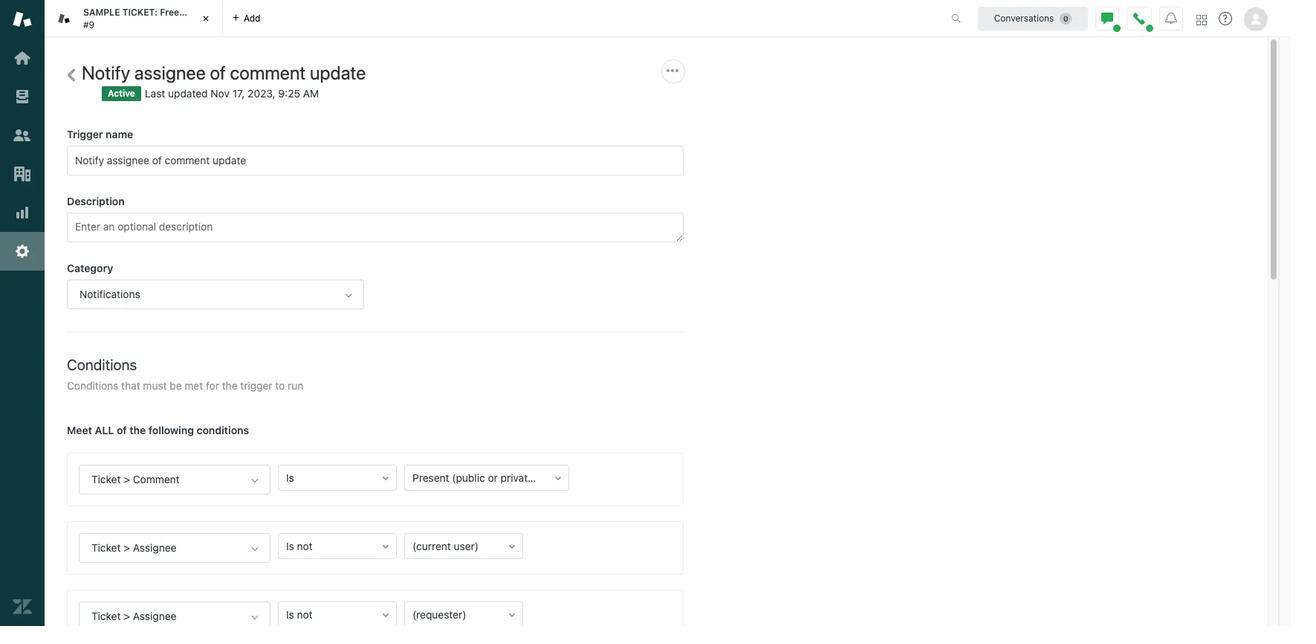 Task type: locate. For each thing, give the bounding box(es) containing it.
#9
[[83, 19, 95, 30]]

get help image
[[1219, 12, 1233, 25]]

tab containing sample ticket: free repair
[[45, 0, 223, 37]]

zendesk products image
[[1197, 14, 1207, 25]]

close image
[[199, 11, 213, 26]]

reporting image
[[13, 203, 32, 222]]

views image
[[13, 87, 32, 106]]

ticket:
[[122, 7, 158, 18]]

admin image
[[13, 242, 32, 261]]

conversations
[[995, 12, 1055, 23]]

tab
[[45, 0, 223, 37]]

button displays agent's chat status as online. image
[[1102, 12, 1114, 24]]



Task type: vqa. For each thing, say whether or not it's contained in the screenshot.
'come'
no



Task type: describe. For each thing, give the bounding box(es) containing it.
add button
[[223, 0, 270, 36]]

zendesk support image
[[13, 10, 32, 29]]

add
[[244, 12, 261, 23]]

customers image
[[13, 126, 32, 145]]

notifications image
[[1166, 12, 1178, 24]]

sample
[[83, 7, 120, 18]]

organizations image
[[13, 164, 32, 184]]

conversations button
[[978, 6, 1088, 30]]

zendesk image
[[13, 597, 32, 616]]

tabs tab list
[[45, 0, 936, 37]]

free
[[160, 7, 179, 18]]

main element
[[0, 0, 45, 626]]

sample ticket: free repair #9
[[83, 7, 207, 30]]

get started image
[[13, 48, 32, 68]]

repair
[[182, 7, 207, 18]]



